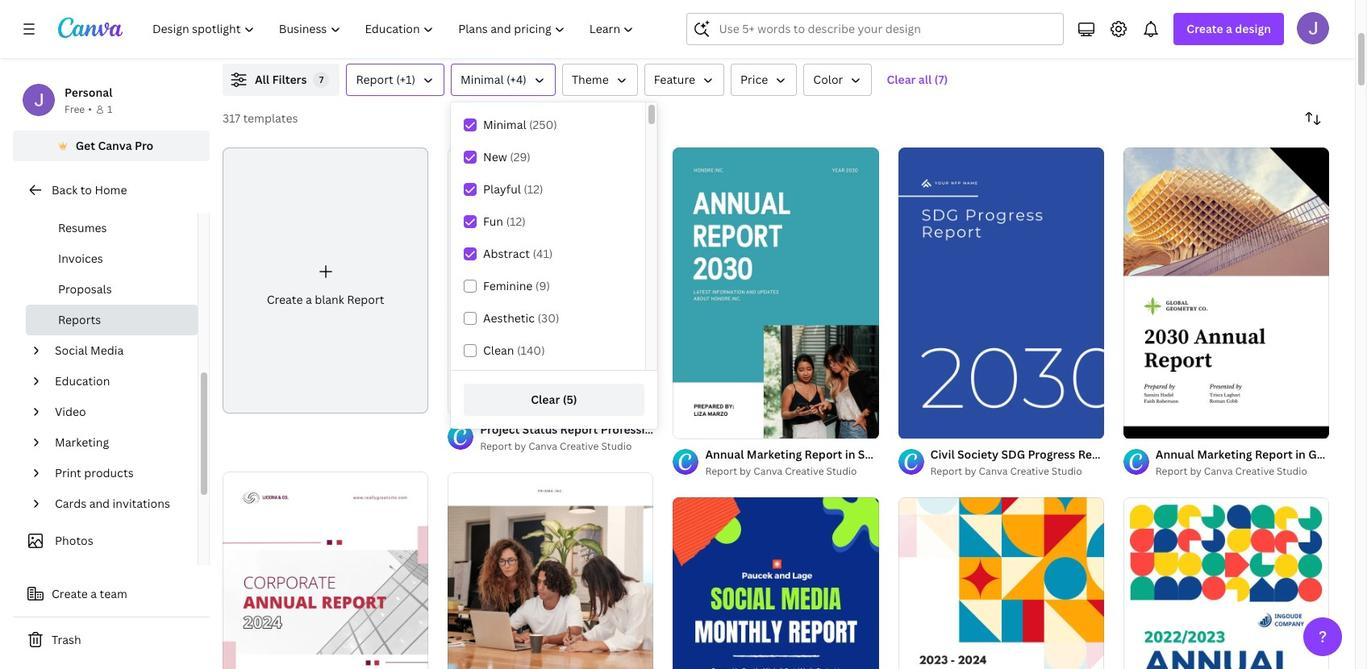 Task type: locate. For each thing, give the bounding box(es) containing it.
new (29)
[[483, 149, 531, 165]]

(250)
[[529, 117, 558, 132]]

get canva pro button
[[13, 131, 210, 161]]

1 horizontal spatial clean
[[943, 447, 974, 462]]

report templates image
[[986, 0, 1330, 44], [1087, 0, 1229, 15]]

marketing
[[55, 435, 109, 450], [747, 447, 802, 462], [1198, 447, 1253, 462]]

minimal for minimal (250)
[[483, 117, 527, 132]]

minimal up new (29)
[[483, 117, 527, 132]]

•
[[88, 102, 92, 116]]

1 vertical spatial report by canva creative studio
[[931, 465, 1083, 479]]

a inside create a blank report element
[[306, 292, 312, 308]]

cards and invitations link
[[48, 489, 188, 520]]

minimal left (+4)
[[461, 72, 504, 87]]

1 vertical spatial create
[[267, 292, 303, 308]]

marketing inside annual marketing report in sky blue white clean style report by canva creative studio
[[747, 447, 802, 462]]

report by canva creative studio down clear (5) button
[[480, 440, 632, 454]]

0 horizontal spatial 10
[[703, 420, 713, 432]]

in inside annual marketing report in green blac report by canva creative studio
[[1296, 447, 1306, 462]]

free
[[65, 102, 85, 116]]

0 horizontal spatial a
[[91, 587, 97, 602]]

jacob simon image
[[1298, 12, 1330, 44]]

create left design
[[1187, 21, 1224, 36]]

fun (12)
[[483, 214, 526, 229]]

feature button
[[645, 64, 725, 96]]

1 vertical spatial clear
[[531, 392, 560, 408]]

colorful modern annual report cover image
[[1124, 498, 1330, 670]]

annual marketing report in green blac link
[[1156, 446, 1368, 464]]

clear left all
[[887, 72, 916, 87]]

2 vertical spatial a
[[91, 587, 97, 602]]

report by canva creative studio link for "annual marketing report in sky blue white clean style" image
[[706, 464, 879, 480]]

0 horizontal spatial clean
[[483, 343, 514, 358]]

in
[[845, 447, 856, 462], [1296, 447, 1306, 462]]

0 horizontal spatial in
[[845, 447, 856, 462]]

all
[[255, 72, 270, 87]]

by inside annual marketing report in sky blue white clean style report by canva creative studio
[[740, 465, 752, 479]]

create inside button
[[52, 587, 88, 602]]

canva
[[98, 138, 132, 153], [529, 440, 558, 454], [754, 465, 783, 479], [979, 465, 1008, 479], [1205, 465, 1234, 479]]

annual inside annual marketing report in green blac report by canva creative studio
[[1156, 447, 1195, 462]]

social media
[[55, 343, 124, 358]]

0 horizontal spatial 1 of 10
[[685, 420, 713, 432]]

canva inside annual marketing report in sky blue white clean style report by canva creative studio
[[754, 465, 783, 479]]

marketing for annual marketing report in green blac
[[1198, 447, 1253, 462]]

report inside create a blank report element
[[347, 292, 385, 308]]

(+1)
[[396, 72, 416, 87]]

trash
[[52, 633, 81, 648]]

report by canva creative studio
[[480, 440, 632, 454], [931, 465, 1083, 479]]

0 vertical spatial clear
[[887, 72, 916, 87]]

2 vertical spatial create
[[52, 587, 88, 602]]

media
[[90, 343, 124, 358]]

0 horizontal spatial annual
[[706, 447, 744, 462]]

by inside annual marketing report in green blac report by canva creative studio
[[1191, 465, 1202, 479]]

new
[[483, 149, 507, 165]]

(30)
[[538, 311, 560, 326]]

2 in from the left
[[1296, 447, 1306, 462]]

minimal (+4)
[[461, 72, 527, 87]]

10
[[703, 420, 713, 432], [1153, 420, 1164, 432]]

clean
[[483, 343, 514, 358], [943, 447, 974, 462]]

2 horizontal spatial 1
[[1135, 420, 1140, 432]]

canva inside annual marketing report in green blac report by canva creative studio
[[1205, 465, 1234, 479]]

317 templates
[[223, 111, 298, 126]]

report by canva creative studio down style
[[931, 465, 1083, 479]]

of
[[691, 420, 700, 432], [1142, 420, 1151, 432]]

0 horizontal spatial 1 of 10 link
[[673, 148, 879, 439]]

1 horizontal spatial in
[[1296, 447, 1306, 462]]

report by canva creative studio link
[[480, 439, 654, 455], [706, 464, 879, 480], [931, 464, 1105, 480], [1156, 464, 1330, 480]]

1 report templates image from the left
[[986, 0, 1330, 44]]

create
[[1187, 21, 1224, 36], [267, 292, 303, 308], [52, 587, 88, 602]]

create for create a team
[[52, 587, 88, 602]]

1 1 of 10 from the left
[[685, 420, 713, 432]]

color
[[814, 72, 844, 87]]

None search field
[[687, 13, 1065, 45]]

annual inside annual marketing report in sky blue white clean style report by canva creative studio
[[706, 447, 744, 462]]

0 horizontal spatial of
[[691, 420, 700, 432]]

1 in from the left
[[845, 447, 856, 462]]

0 vertical spatial minimal
[[461, 72, 504, 87]]

1 of 10 link
[[673, 148, 879, 439], [1124, 148, 1330, 439]]

1 of 10
[[685, 420, 713, 432], [1135, 420, 1164, 432]]

blank
[[315, 292, 344, 308]]

a
[[1227, 21, 1233, 36], [306, 292, 312, 308], [91, 587, 97, 602]]

a left blank
[[306, 292, 312, 308]]

all filters
[[255, 72, 307, 87]]

annual marketing report in green black simple style image
[[1124, 148, 1330, 439]]

1 of 10 link for annual marketing report in green blac
[[1124, 148, 1330, 439]]

create a blank report
[[267, 292, 385, 308]]

1 horizontal spatial annual
[[1156, 447, 1195, 462]]

cards and invitations
[[55, 496, 170, 512]]

1 horizontal spatial report by canva creative studio
[[931, 465, 1083, 479]]

green
[[1309, 447, 1342, 462]]

red and white simple corporate annual report image
[[223, 472, 429, 670]]

clean left "(140)"
[[483, 343, 514, 358]]

report inside report by canva creative studio link
[[931, 465, 963, 479]]

(12)
[[524, 182, 544, 197], [506, 214, 526, 229]]

a left design
[[1227, 21, 1233, 36]]

2 horizontal spatial create
[[1187, 21, 1224, 36]]

clear (5) button
[[464, 384, 645, 416]]

a inside create a team button
[[91, 587, 97, 602]]

minimal
[[461, 72, 504, 87], [483, 117, 527, 132]]

color button
[[804, 64, 873, 96]]

clear for clear all (7)
[[887, 72, 916, 87]]

(12) right 'playful' in the top left of the page
[[524, 182, 544, 197]]

civil society sdg progress report in blue white simple and minimal style image
[[899, 148, 1105, 439]]

1 horizontal spatial a
[[306, 292, 312, 308]]

invitations
[[113, 496, 170, 512]]

1 vertical spatial minimal
[[483, 117, 527, 132]]

2 1 of 10 link from the left
[[1124, 148, 1330, 439]]

clean left style
[[943, 447, 974, 462]]

reports
[[58, 312, 101, 328]]

annual marketing report in green blac report by canva creative studio
[[1156, 447, 1368, 479]]

1 horizontal spatial marketing
[[747, 447, 802, 462]]

a for blank
[[306, 292, 312, 308]]

(7)
[[935, 72, 948, 87]]

(9)
[[536, 278, 550, 294]]

creative inside annual marketing report in green blac report by canva creative studio
[[1236, 465, 1275, 479]]

7 filter options selected element
[[313, 72, 330, 88]]

sky
[[858, 447, 878, 462]]

1 annual from the left
[[706, 447, 744, 462]]

(+4)
[[507, 72, 527, 87]]

cards
[[55, 496, 87, 512]]

in left the green
[[1296, 447, 1306, 462]]

create left team
[[52, 587, 88, 602]]

(12) right fun
[[506, 214, 526, 229]]

2 1 of 10 from the left
[[1135, 420, 1164, 432]]

products
[[84, 466, 134, 481]]

1 1 of 10 link from the left
[[673, 148, 879, 439]]

in left sky
[[845, 447, 856, 462]]

red and orange colorful geometric annual report image
[[899, 498, 1105, 670]]

minimal inside button
[[461, 72, 504, 87]]

2 report templates image from the left
[[1087, 0, 1229, 15]]

1
[[107, 102, 112, 116], [685, 420, 689, 432], [1135, 420, 1140, 432]]

playful (12)
[[483, 182, 544, 197]]

canva inside button
[[98, 138, 132, 153]]

1 horizontal spatial of
[[1142, 420, 1151, 432]]

annual marketing report in sky blue white clean style report by canva creative studio
[[706, 447, 1005, 479]]

Search search field
[[719, 14, 1054, 44]]

blac
[[1345, 447, 1368, 462]]

price
[[741, 72, 769, 87]]

clear all (7)
[[887, 72, 948, 87]]

0 vertical spatial report by canva creative studio
[[480, 440, 632, 454]]

in inside annual marketing report in sky blue white clean style report by canva creative studio
[[845, 447, 856, 462]]

creative
[[560, 440, 599, 454], [785, 465, 824, 479], [1011, 465, 1050, 479], [1236, 465, 1275, 479]]

education link
[[48, 366, 188, 397]]

1 horizontal spatial clear
[[887, 72, 916, 87]]

1 horizontal spatial 1 of 10 link
[[1124, 148, 1330, 439]]

1 vertical spatial (12)
[[506, 214, 526, 229]]

2 10 from the left
[[1153, 420, 1164, 432]]

annual
[[706, 447, 744, 462], [1156, 447, 1195, 462]]

0 vertical spatial create
[[1187, 21, 1224, 36]]

1 horizontal spatial 10
[[1153, 420, 1164, 432]]

a inside create a design dropdown button
[[1227, 21, 1233, 36]]

1 of 10 link for annual marketing report in sky blue white clean style
[[673, 148, 879, 439]]

1 vertical spatial clean
[[943, 447, 974, 462]]

create for create a design
[[1187, 21, 1224, 36]]

0 horizontal spatial report by canva creative studio
[[480, 440, 632, 454]]

studio
[[601, 440, 632, 454], [827, 465, 857, 479], [1052, 465, 1083, 479], [1277, 465, 1308, 479]]

report
[[356, 72, 394, 87], [347, 292, 385, 308], [480, 440, 512, 454], [805, 447, 843, 462], [1256, 447, 1293, 462], [706, 465, 738, 479], [931, 465, 963, 479], [1156, 465, 1188, 479]]

1 vertical spatial a
[[306, 292, 312, 308]]

create inside dropdown button
[[1187, 21, 1224, 36]]

marketing inside annual marketing report in green blac report by canva creative studio
[[1198, 447, 1253, 462]]

0 vertical spatial (12)
[[524, 182, 544, 197]]

1 horizontal spatial 1 of 10
[[1135, 420, 1164, 432]]

clear left '(5)'
[[531, 392, 560, 408]]

0 horizontal spatial create
[[52, 587, 88, 602]]

blue and orange playful social media monthly report image
[[673, 498, 879, 670]]

and
[[89, 496, 110, 512]]

0 vertical spatial a
[[1227, 21, 1233, 36]]

0 horizontal spatial 1
[[107, 102, 112, 116]]

0 horizontal spatial clear
[[531, 392, 560, 408]]

personal
[[65, 85, 113, 100]]

by
[[515, 440, 526, 454], [740, 465, 752, 479], [965, 465, 977, 479], [1191, 465, 1202, 479]]

abstract (41)
[[483, 246, 553, 261]]

2 horizontal spatial a
[[1227, 21, 1233, 36]]

2 annual from the left
[[1156, 447, 1195, 462]]

back to home link
[[13, 174, 210, 207]]

2 horizontal spatial marketing
[[1198, 447, 1253, 462]]

marketing report in white beige clean style image
[[448, 473, 654, 670]]

clear
[[887, 72, 916, 87], [531, 392, 560, 408]]

create left blank
[[267, 292, 303, 308]]

aesthetic
[[483, 311, 535, 326]]

a left team
[[91, 587, 97, 602]]

1 horizontal spatial create
[[267, 292, 303, 308]]



Task type: vqa. For each thing, say whether or not it's contained in the screenshot.
the in related to Green
yes



Task type: describe. For each thing, give the bounding box(es) containing it.
(140)
[[517, 343, 545, 358]]

feature
[[654, 72, 696, 87]]

education
[[55, 374, 110, 389]]

1 horizontal spatial 1
[[685, 420, 689, 432]]

social media link
[[48, 336, 188, 366]]

abstract
[[483, 246, 530, 261]]

playful
[[483, 182, 521, 197]]

in for green
[[1296, 447, 1306, 462]]

a for design
[[1227, 21, 1233, 36]]

print
[[55, 466, 81, 481]]

minimal (+4) button
[[451, 64, 556, 96]]

team
[[100, 587, 127, 602]]

studio inside annual marketing report in sky blue white clean style report by canva creative studio
[[827, 465, 857, 479]]

invoices
[[58, 251, 103, 266]]

(12) for playful (12)
[[524, 182, 544, 197]]

price button
[[731, 64, 798, 96]]

feminine (9)
[[483, 278, 550, 294]]

fun
[[483, 214, 504, 229]]

0 horizontal spatial marketing
[[55, 435, 109, 450]]

create a team
[[52, 587, 127, 602]]

report by canva creative studio link for annual marketing report in green black simple style image
[[1156, 464, 1330, 480]]

templates
[[243, 111, 298, 126]]

resumes link
[[26, 213, 198, 244]]

clean inside annual marketing report in sky blue white clean style report by canva creative studio
[[943, 447, 974, 462]]

to
[[80, 182, 92, 198]]

report by canva creative studio link for civil society sdg progress report in blue white simple and minimal style image
[[931, 464, 1105, 480]]

invoices link
[[26, 244, 198, 274]]

design
[[1236, 21, 1272, 36]]

clear all (7) button
[[879, 64, 956, 96]]

annual marketing report in sky blue white clean style image
[[673, 148, 879, 439]]

resumes
[[58, 220, 107, 236]]

all
[[919, 72, 932, 87]]

aesthetic (30)
[[483, 311, 560, 326]]

317
[[223, 111, 240, 126]]

report (+1)
[[356, 72, 416, 87]]

get canva pro
[[76, 138, 154, 153]]

creative inside annual marketing report in sky blue white clean style report by canva creative studio
[[785, 465, 824, 479]]

project status report professional doc in dark blue light blue playful abstract style image
[[448, 148, 654, 414]]

(29)
[[510, 149, 531, 165]]

photos link
[[23, 526, 188, 557]]

clear for clear (5)
[[531, 392, 560, 408]]

clean (140)
[[483, 343, 545, 358]]

back
[[52, 182, 78, 198]]

report (+1) button
[[347, 64, 445, 96]]

annual marketing report in sky blue white clean style link
[[706, 446, 1005, 464]]

report inside report (+1) button
[[356, 72, 394, 87]]

minimal for minimal (+4)
[[461, 72, 504, 87]]

proposals
[[58, 282, 112, 297]]

(5)
[[563, 392, 578, 408]]

create a blank report element
[[223, 148, 429, 414]]

video link
[[48, 397, 188, 428]]

(12) for fun (12)
[[506, 214, 526, 229]]

studio inside annual marketing report in green blac report by canva creative studio
[[1277, 465, 1308, 479]]

a for team
[[91, 587, 97, 602]]

theme button
[[562, 64, 638, 96]]

theme
[[572, 72, 609, 87]]

7
[[319, 73, 324, 86]]

print products
[[55, 466, 134, 481]]

white
[[908, 447, 940, 462]]

in for sky
[[845, 447, 856, 462]]

feminine
[[483, 278, 533, 294]]

proposals link
[[26, 274, 198, 305]]

marketing for annual marketing report in sky blue white clean style
[[747, 447, 802, 462]]

marketing link
[[48, 428, 188, 458]]

create for create a blank report
[[267, 292, 303, 308]]

annual for annual marketing report in green blac
[[1156, 447, 1195, 462]]

1 of from the left
[[691, 420, 700, 432]]

top level navigation element
[[142, 13, 648, 45]]

clear (5)
[[531, 392, 578, 408]]

create a design button
[[1174, 13, 1285, 45]]

create a blank report link
[[223, 148, 429, 414]]

style
[[977, 447, 1005, 462]]

video
[[55, 404, 86, 420]]

pro
[[135, 138, 154, 153]]

annual for annual marketing report in sky blue white clean style
[[706, 447, 744, 462]]

filters
[[272, 72, 307, 87]]

back to home
[[52, 182, 127, 198]]

2 of from the left
[[1142, 420, 1151, 432]]

1 10 from the left
[[703, 420, 713, 432]]

0 vertical spatial clean
[[483, 343, 514, 358]]

Sort by button
[[1298, 102, 1330, 135]]

print products link
[[48, 458, 188, 489]]

(41)
[[533, 246, 553, 261]]

minimal (250)
[[483, 117, 558, 132]]

home
[[95, 182, 127, 198]]

get
[[76, 138, 95, 153]]

create a team button
[[13, 579, 210, 611]]

blue
[[881, 447, 905, 462]]

free •
[[65, 102, 92, 116]]

photos
[[55, 533, 93, 549]]

create a design
[[1187, 21, 1272, 36]]

trash link
[[13, 625, 210, 657]]



